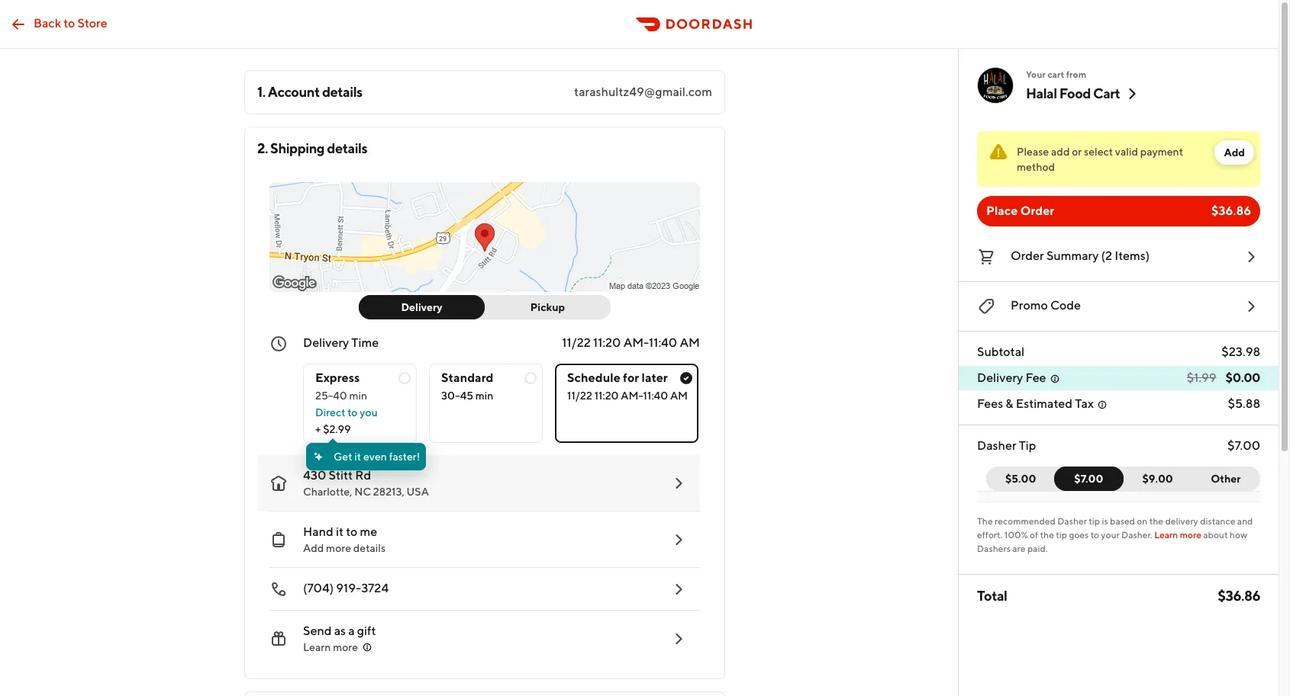 Task type: describe. For each thing, give the bounding box(es) containing it.
0 horizontal spatial tip
[[1056, 530, 1067, 541]]

it for even
[[354, 451, 361, 463]]

later
[[642, 371, 668, 386]]

back to store
[[34, 16, 107, 30]]

direct
[[315, 407, 345, 419]]

add
[[1051, 146, 1070, 158]]

3724
[[361, 582, 389, 596]]

get it even faster!
[[334, 451, 420, 463]]

1 vertical spatial 11/22
[[567, 390, 592, 402]]

tax
[[1075, 397, 1094, 411]]

even
[[363, 451, 387, 463]]

tip
[[1019, 439, 1036, 453]]

0 vertical spatial $7.00
[[1228, 439, 1260, 453]]

1. account
[[257, 84, 320, 100]]

place order
[[986, 204, 1054, 218]]

$9.00
[[1142, 473, 1173, 486]]

cart
[[1093, 85, 1120, 102]]

select
[[1084, 146, 1113, 158]]

learn more button
[[303, 640, 373, 656]]

30–45 min
[[441, 390, 494, 402]]

learn inside button
[[303, 642, 331, 654]]

0 horizontal spatial delivery
[[303, 336, 349, 350]]

$7.00 button
[[1054, 467, 1123, 492]]

are
[[1012, 544, 1026, 555]]

0 horizontal spatial dasher
[[977, 439, 1016, 453]]

recommended
[[995, 516, 1056, 528]]

schedule for later
[[567, 371, 668, 386]]

0 vertical spatial learn more
[[1154, 530, 1201, 541]]

0 vertical spatial more
[[1180, 530, 1201, 541]]

about
[[1203, 530, 1228, 541]]

1 vertical spatial 11/22 11:20 am-11:40 am
[[567, 390, 688, 402]]

(704)
[[303, 582, 334, 596]]

430 stitt rd charlotte,  nc 28213,  usa
[[303, 469, 429, 498]]

Other button
[[1191, 467, 1260, 492]]

1 vertical spatial 11:40
[[643, 390, 668, 402]]

0 vertical spatial 11/22 11:20 am-11:40 am
[[562, 336, 700, 350]]

estimated
[[1016, 397, 1073, 411]]

$1.99
[[1187, 371, 1217, 386]]

is
[[1102, 516, 1108, 528]]

(704) 919-3724 button
[[257, 569, 700, 611]]

faster!
[[389, 451, 420, 463]]

to inside hand it to me add more details
[[346, 525, 357, 540]]

(2
[[1101, 249, 1112, 263]]

delivery time
[[303, 336, 379, 350]]

25–40 min direct to you + $2.99
[[315, 390, 378, 436]]

hand it to me add more details
[[303, 525, 386, 555]]

tarashultz49@gmail.com
[[574, 85, 712, 99]]

status containing please add or select valid payment method
[[977, 131, 1260, 187]]

place
[[986, 204, 1018, 218]]

for
[[623, 371, 639, 386]]

0 vertical spatial am-
[[623, 336, 649, 350]]

code
[[1050, 298, 1081, 313]]

0 vertical spatial tip
[[1089, 516, 1100, 528]]

+
[[315, 424, 321, 436]]

2. shipping details
[[257, 140, 367, 156]]

how
[[1230, 530, 1247, 541]]

430
[[303, 469, 326, 483]]

send as a gift
[[303, 624, 376, 639]]

promo code button
[[977, 295, 1260, 319]]

rd
[[355, 469, 371, 483]]

delivery or pickup selector option group
[[359, 295, 611, 320]]

$23.98
[[1222, 345, 1260, 360]]

(704) 919-3724
[[303, 582, 389, 596]]

fees
[[977, 397, 1003, 411]]

from
[[1066, 69, 1086, 80]]

$5.88
[[1228, 397, 1260, 411]]

add inside button
[[1224, 147, 1245, 159]]

2. shipping
[[257, 140, 325, 156]]

the
[[977, 516, 993, 528]]

option group containing express
[[303, 352, 700, 444]]

you
[[360, 407, 378, 419]]

goes
[[1069, 530, 1089, 541]]

&
[[1006, 397, 1013, 411]]

based
[[1110, 516, 1135, 528]]

$5.00 button
[[986, 467, 1064, 492]]

gift
[[357, 624, 376, 639]]

1 horizontal spatial the
[[1149, 516, 1163, 528]]

min for 25–40
[[349, 390, 367, 402]]

$2.99
[[323, 424, 351, 436]]

promo code
[[1011, 298, 1081, 313]]

distance
[[1200, 516, 1236, 528]]

back to store button
[[0, 9, 117, 39]]

dasher.
[[1121, 530, 1153, 541]]



Task type: vqa. For each thing, say whether or not it's contained in the screenshot.
option containing Standard
yes



Task type: locate. For each thing, give the bounding box(es) containing it.
0 horizontal spatial learn more
[[303, 642, 358, 654]]

dasher left tip
[[977, 439, 1016, 453]]

None radio
[[303, 364, 417, 444], [429, 364, 543, 444], [555, 364, 698, 444], [303, 364, 417, 444], [429, 364, 543, 444], [555, 364, 698, 444]]

order inside button
[[1011, 249, 1044, 263]]

usa
[[407, 486, 429, 498]]

the
[[1149, 516, 1163, 528], [1040, 530, 1054, 541]]

paid.
[[1027, 544, 1048, 555]]

1 horizontal spatial $7.00
[[1228, 439, 1260, 453]]

more down hand
[[326, 543, 351, 555]]

your
[[1101, 530, 1120, 541]]

learn more down send as a gift
[[303, 642, 358, 654]]

100%
[[1004, 530, 1028, 541]]

learn more down delivery
[[1154, 530, 1201, 541]]

11:40
[[649, 336, 677, 350], [643, 390, 668, 402]]

1 vertical spatial add
[[303, 543, 324, 555]]

tip left the goes
[[1056, 530, 1067, 541]]

am-
[[623, 336, 649, 350], [621, 390, 643, 402]]

more
[[1180, 530, 1201, 541], [326, 543, 351, 555], [333, 642, 358, 654]]

fee
[[1026, 371, 1046, 386]]

details right 1. account
[[322, 84, 362, 100]]

back
[[34, 16, 61, 30]]

more inside hand it to me add more details
[[326, 543, 351, 555]]

dasher up the goes
[[1057, 516, 1087, 528]]

it right get
[[354, 451, 361, 463]]

1 vertical spatial am-
[[621, 390, 643, 402]]

am- inside option group
[[621, 390, 643, 402]]

1 min from the left
[[349, 390, 367, 402]]

0 vertical spatial details
[[322, 84, 362, 100]]

pickup
[[530, 302, 565, 314]]

delivery
[[1165, 516, 1198, 528]]

1 vertical spatial am
[[670, 390, 688, 402]]

0 vertical spatial delivery
[[401, 302, 442, 314]]

am- up for at the bottom
[[623, 336, 649, 350]]

on
[[1137, 516, 1148, 528]]

1 vertical spatial more
[[326, 543, 351, 555]]

$36.86 down add button on the top right of page
[[1211, 204, 1251, 218]]

11/22 11:20 am-11:40 am
[[562, 336, 700, 350], [567, 390, 688, 402]]

0 vertical spatial it
[[354, 451, 361, 463]]

25–40
[[315, 390, 347, 402]]

about how dashers are paid.
[[977, 530, 1247, 555]]

it inside tooltip
[[354, 451, 361, 463]]

1 vertical spatial $7.00
[[1074, 473, 1103, 486]]

to inside the recommended dasher tip is based on the delivery distance and effort. 100% of the tip goes to your dasher.
[[1091, 530, 1099, 541]]

delivery inside radio
[[401, 302, 442, 314]]

nc
[[354, 486, 371, 498]]

1 vertical spatial tip
[[1056, 530, 1067, 541]]

dasher tip
[[977, 439, 1036, 453]]

0 horizontal spatial min
[[349, 390, 367, 402]]

1 horizontal spatial delivery
[[401, 302, 442, 314]]

0 horizontal spatial add
[[303, 543, 324, 555]]

the recommended dasher tip is based on the delivery distance and effort. 100% of the tip goes to your dasher.
[[977, 516, 1253, 541]]

0 vertical spatial the
[[1149, 516, 1163, 528]]

more inside learn more button
[[333, 642, 358, 654]]

1 vertical spatial details
[[327, 140, 367, 156]]

$0.00
[[1226, 371, 1260, 386]]

add inside hand it to me add more details
[[303, 543, 324, 555]]

$5.00
[[1005, 473, 1036, 486]]

0 vertical spatial am
[[680, 336, 700, 350]]

to left you
[[348, 407, 358, 419]]

learn more inside button
[[303, 642, 358, 654]]

1 vertical spatial it
[[336, 525, 344, 540]]

1 vertical spatial dasher
[[1057, 516, 1087, 528]]

hand
[[303, 525, 333, 540]]

promo
[[1011, 298, 1048, 313]]

send
[[303, 624, 332, 639]]

$9.00 button
[[1114, 467, 1192, 492]]

0 vertical spatial $36.86
[[1211, 204, 1251, 218]]

11:20 inside option group
[[594, 390, 619, 402]]

cart
[[1048, 69, 1064, 80]]

dashers
[[977, 544, 1011, 555]]

11:20 up schedule for later
[[593, 336, 621, 350]]

0 horizontal spatial it
[[336, 525, 344, 540]]

the right of
[[1040, 530, 1054, 541]]

0 horizontal spatial $7.00
[[1074, 473, 1103, 486]]

more down as
[[333, 642, 358, 654]]

the right on
[[1149, 516, 1163, 528]]

11:40 up later
[[649, 336, 677, 350]]

effort.
[[977, 530, 1003, 541]]

1 vertical spatial order
[[1011, 249, 1044, 263]]

please add or select valid payment method
[[1017, 146, 1183, 173]]

details for 2. shipping details
[[327, 140, 367, 156]]

get it even faster! tooltip
[[306, 439, 426, 471]]

express
[[315, 371, 360, 386]]

1 horizontal spatial min
[[475, 390, 494, 402]]

get
[[334, 451, 352, 463]]

$7.00
[[1228, 439, 1260, 453], [1074, 473, 1103, 486]]

0 horizontal spatial learn
[[303, 642, 331, 654]]

learn more link
[[1154, 530, 1201, 541]]

learn down send
[[303, 642, 331, 654]]

2 horizontal spatial delivery
[[977, 371, 1023, 386]]

0 vertical spatial 11:20
[[593, 336, 621, 350]]

payment
[[1140, 146, 1183, 158]]

stitt
[[329, 469, 353, 483]]

11:20 down schedule for later
[[594, 390, 619, 402]]

add button
[[1215, 140, 1254, 165]]

store
[[78, 16, 107, 30]]

charlotte,
[[303, 486, 352, 498]]

halal food cart button
[[1026, 85, 1141, 103]]

2 min from the left
[[475, 390, 494, 402]]

1 horizontal spatial learn
[[1154, 530, 1178, 541]]

items)
[[1115, 249, 1150, 263]]

min for 30–45
[[475, 390, 494, 402]]

order left summary
[[1011, 249, 1044, 263]]

to inside 25–40 min direct to you + $2.99
[[348, 407, 358, 419]]

of
[[1030, 530, 1038, 541]]

0 vertical spatial dasher
[[977, 439, 1016, 453]]

order right place
[[1020, 204, 1054, 218]]

1 horizontal spatial tip
[[1089, 516, 1100, 528]]

0 horizontal spatial the
[[1040, 530, 1054, 541]]

11:20
[[593, 336, 621, 350], [594, 390, 619, 402]]

1 horizontal spatial add
[[1224, 147, 1245, 159]]

0 vertical spatial 11:40
[[649, 336, 677, 350]]

min inside 25–40 min direct to you + $2.99
[[349, 390, 367, 402]]

min down "standard"
[[475, 390, 494, 402]]

1 vertical spatial $36.86
[[1218, 589, 1260, 605]]

1 vertical spatial learn
[[303, 642, 331, 654]]

1 vertical spatial learn more
[[303, 642, 358, 654]]

and
[[1237, 516, 1253, 528]]

schedule
[[567, 371, 620, 386]]

as
[[334, 624, 346, 639]]

order
[[1020, 204, 1054, 218], [1011, 249, 1044, 263]]

learn down delivery
[[1154, 530, 1178, 541]]

0 vertical spatial add
[[1224, 147, 1245, 159]]

valid
[[1115, 146, 1138, 158]]

Delivery radio
[[359, 295, 485, 320]]

0 vertical spatial 11/22
[[562, 336, 591, 350]]

time
[[351, 336, 379, 350]]

other
[[1211, 473, 1241, 486]]

$36.86
[[1211, 204, 1251, 218], [1218, 589, 1260, 605]]

or
[[1072, 146, 1082, 158]]

details right 2. shipping
[[327, 140, 367, 156]]

tip left "is"
[[1089, 516, 1100, 528]]

dasher inside the recommended dasher tip is based on the delivery distance and effort. 100% of the tip goes to your dasher.
[[1057, 516, 1087, 528]]

30–45
[[441, 390, 473, 402]]

your cart from
[[1026, 69, 1086, 80]]

min up you
[[349, 390, 367, 402]]

$7.00 up other
[[1228, 439, 1260, 453]]

add right payment
[[1224, 147, 1245, 159]]

total
[[977, 589, 1007, 605]]

1 horizontal spatial dasher
[[1057, 516, 1087, 528]]

details for 1. account details
[[322, 84, 362, 100]]

it
[[354, 451, 361, 463], [336, 525, 344, 540]]

1 vertical spatial the
[[1040, 530, 1054, 541]]

details inside hand it to me add more details
[[353, 543, 386, 555]]

28213,
[[373, 486, 404, 498]]

am- down for at the bottom
[[621, 390, 643, 402]]

it inside hand it to me add more details
[[336, 525, 344, 540]]

to right back
[[64, 16, 75, 30]]

11/22 11:20 am-11:40 am down for at the bottom
[[567, 390, 688, 402]]

it for to
[[336, 525, 344, 540]]

$7.00 inside button
[[1074, 473, 1103, 486]]

11/22 11:20 am-11:40 am up for at the bottom
[[562, 336, 700, 350]]

more down delivery
[[1180, 530, 1201, 541]]

11/22 up schedule
[[562, 336, 591, 350]]

details
[[322, 84, 362, 100], [327, 140, 367, 156], [353, 543, 386, 555]]

subtotal
[[977, 345, 1025, 360]]

details down "me"
[[353, 543, 386, 555]]

fees & estimated
[[977, 397, 1073, 411]]

2 vertical spatial details
[[353, 543, 386, 555]]

me
[[360, 525, 377, 540]]

to left your
[[1091, 530, 1099, 541]]

add down hand
[[303, 543, 324, 555]]

0 vertical spatial order
[[1020, 204, 1054, 218]]

status
[[977, 131, 1260, 187]]

option group
[[303, 352, 700, 444]]

Pickup radio
[[476, 295, 611, 320]]

halal
[[1026, 85, 1057, 102]]

0 vertical spatial learn
[[1154, 530, 1178, 541]]

11:40 down later
[[643, 390, 668, 402]]

a
[[348, 624, 355, 639]]

$36.86 down the how
[[1218, 589, 1260, 605]]

1 horizontal spatial it
[[354, 451, 361, 463]]

learn
[[1154, 530, 1178, 541], [303, 642, 331, 654]]

1 vertical spatial delivery
[[303, 336, 349, 350]]

to inside button
[[64, 16, 75, 30]]

method
[[1017, 161, 1055, 173]]

add
[[1224, 147, 1245, 159], [303, 543, 324, 555]]

your
[[1026, 69, 1046, 80]]

2 vertical spatial more
[[333, 642, 358, 654]]

1 horizontal spatial learn more
[[1154, 530, 1201, 541]]

it right hand
[[336, 525, 344, 540]]

standard
[[441, 371, 494, 386]]

order summary (2 items)
[[1011, 249, 1150, 263]]

tip amount option group
[[986, 467, 1260, 492]]

to left "me"
[[346, 525, 357, 540]]

11/22
[[562, 336, 591, 350], [567, 390, 592, 402]]

$7.00 up "is"
[[1074, 473, 1103, 486]]

11/22 down schedule
[[567, 390, 592, 402]]

tip
[[1089, 516, 1100, 528], [1056, 530, 1067, 541]]

summary
[[1047, 249, 1099, 263]]

919-
[[336, 582, 361, 596]]

1 vertical spatial 11:20
[[594, 390, 619, 402]]

2 vertical spatial delivery
[[977, 371, 1023, 386]]



